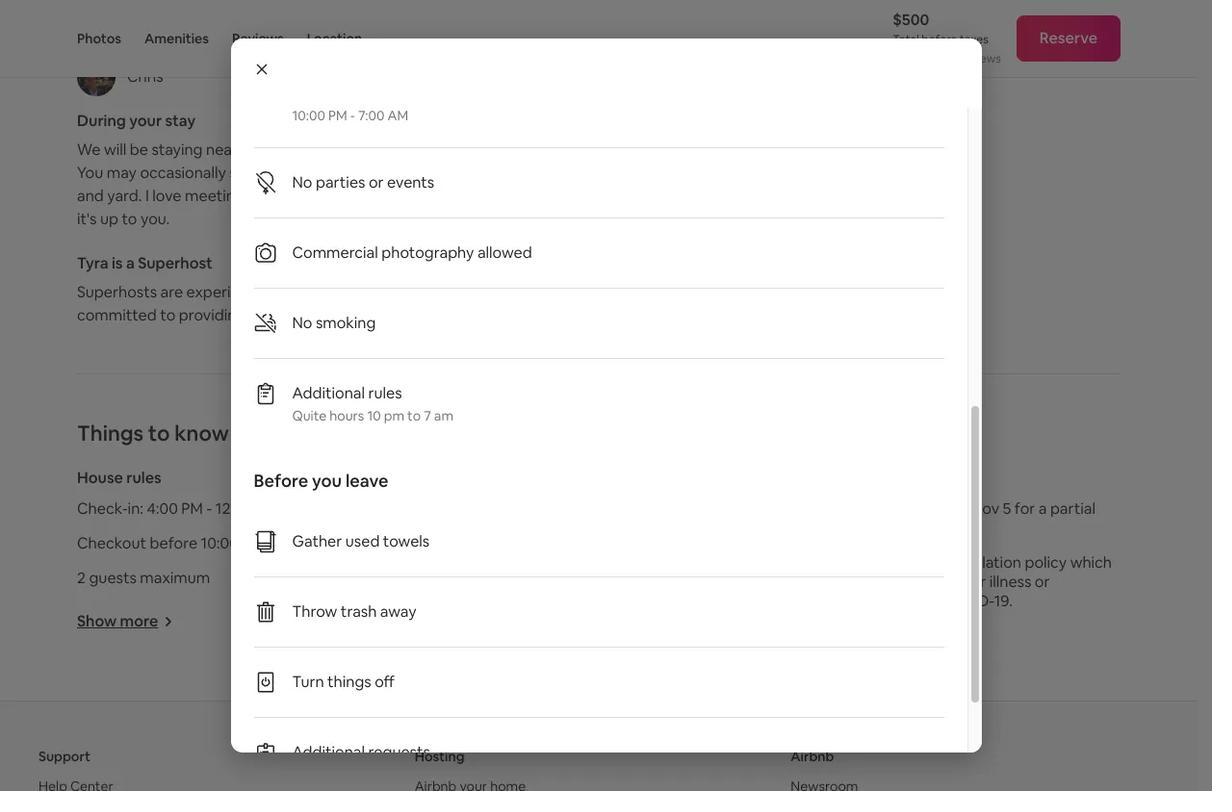 Task type: vqa. For each thing, say whether or not it's contained in the screenshot.
Location Button
yes



Task type: describe. For each thing, give the bounding box(es) containing it.
$500
[[893, 10, 930, 30]]

hosts
[[104, 30, 146, 50]]

which
[[1071, 553, 1113, 573]]

cancel before check-in on nov 5 for a partial refund.
[[784, 499, 1096, 539]]

to inside additional rules quite hours 10 pm to 7 am
[[408, 408, 421, 425]]

guests inside during your stay we will be staying nearby in our home if you need anything. you may occasionally see me out tending to the gardens and yard. i love meeting our guests if you care to say "hi" but it's up to you.
[[275, 186, 323, 206]]

review the host's full cancellation policy which applies even if you cancel for illness or disruptions caused by covid-19.
[[784, 553, 1113, 612]]

yard.
[[107, 186, 142, 206]]

by
[[920, 592, 938, 612]]

pm inside house rules dialog
[[328, 107, 347, 124]]

the inside during your stay we will be staying nearby in our home if you need anything. you may occasionally see me out tending to the gardens and yard. i love meeting our guests if you care to say "hi" but it's up to you.
[[389, 163, 413, 183]]

the inside to protect your payment, never transfer money or communicate outside of the airbnb website or app.
[[830, 42, 848, 57]]

allowed
[[478, 243, 533, 263]]

may
[[107, 163, 137, 183]]

location button
[[307, 0, 362, 77]]

house rules dialog
[[231, 0, 982, 792]]

568
[[939, 51, 959, 66]]

me
[[258, 163, 281, 183]]

reviews
[[232, 30, 284, 47]]

tyra
[[77, 254, 108, 274]]

in inside during your stay we will be staying nearby in our home if you need anything. you may occasionally see me out tending to the gardens and yard. i love meeting our guests if you care to say "hi" but it's up to you.
[[259, 140, 271, 160]]

to right up on the left top of the page
[[122, 209, 137, 229]]

out
[[284, 163, 308, 183]]

before inside $500 total before taxes 568 reviews
[[922, 32, 958, 47]]

hosts
[[369, 282, 408, 303]]

things
[[77, 420, 144, 447]]

19.
[[995, 592, 1013, 612]]

$500 total before taxes 568 reviews
[[893, 10, 1002, 66]]

superhost
[[138, 254, 213, 274]]

we
[[77, 140, 101, 160]]

leave
[[346, 470, 389, 492]]

you up no parties or events
[[358, 140, 384, 160]]

website
[[645, 57, 687, 72]]

co-
[[77, 30, 104, 50]]

throw
[[292, 602, 338, 622]]

no for no smoking
[[292, 313, 313, 333]]

house
[[77, 468, 123, 489]]

experienced,
[[186, 282, 279, 303]]

no smoking
[[292, 313, 376, 333]]

0 horizontal spatial more
[[120, 612, 158, 632]]

your inside during your stay we will be staying nearby in our home if you need anything. you may occasionally see me out tending to the gardens and yard. i love meeting our guests if you care to say "hi" but it's up to you.
[[129, 111, 162, 131]]

you inside house rules dialog
[[312, 470, 342, 492]]

be
[[130, 140, 148, 160]]

the inside review the host's full cancellation policy which applies even if you cancel for illness or disruptions caused by covid-19.
[[837, 553, 861, 573]]

review
[[784, 553, 834, 573]]

checkout
[[77, 534, 146, 554]]

providing
[[179, 306, 246, 326]]

your inside to protect your payment, never transfer money or communicate outside of the airbnb website or app.
[[704, 26, 728, 42]]

smoking
[[316, 313, 376, 333]]

1 vertical spatial am
[[256, 499, 280, 519]]

show for right show more button
[[784, 635, 823, 655]]

1 vertical spatial guests
[[89, 569, 137, 589]]

before for in
[[836, 499, 884, 519]]

monoxide
[[487, 534, 558, 554]]

additional requests
[[292, 743, 431, 763]]

things
[[328, 672, 372, 693]]

commercial photography allowed
[[292, 243, 533, 263]]

0 vertical spatial show more
[[77, 612, 158, 632]]

see
[[230, 163, 255, 183]]

up
[[100, 209, 118, 229]]

you.
[[141, 209, 170, 229]]

before
[[254, 470, 308, 492]]

towels
[[383, 532, 430, 552]]

4:00
[[147, 499, 178, 519]]

highly
[[282, 282, 324, 303]]

hours
[[330, 408, 365, 425]]

checkout before 10:00 am
[[77, 534, 266, 554]]

airbnb inside to protect your payment, never transfer money or communicate outside of the airbnb website or app.
[[851, 42, 887, 57]]

protect
[[661, 26, 701, 42]]

will
[[104, 140, 126, 160]]

for inside review the host's full cancellation policy which applies even if you cancel for illness or disruptions caused by covid-19.
[[966, 572, 987, 593]]

0 horizontal spatial pm
[[181, 499, 203, 519]]

cancel
[[784, 499, 833, 519]]

full
[[912, 553, 933, 573]]

learn more about the host, chris. image
[[77, 58, 116, 97]]

0 vertical spatial our
[[274, 140, 298, 160]]

rated
[[328, 282, 366, 303]]

a inside cancel before check-in on nov 5 for a partial refund.
[[1039, 499, 1048, 519]]

meeting
[[185, 186, 245, 206]]

need
[[387, 140, 424, 160]]

check-in: 4:00 pm - 12:00 am
[[77, 499, 280, 519]]

nov
[[972, 499, 1000, 519]]

partial
[[1051, 499, 1096, 519]]

amenities
[[144, 30, 209, 47]]

or inside review the host's full cancellation policy which applies even if you cancel for illness or disruptions caused by covid-19.
[[1036, 572, 1051, 593]]

care
[[368, 186, 399, 206]]

throw trash away
[[292, 602, 417, 622]]

for inside cancel before check-in on nov 5 for a partial refund.
[[1015, 499, 1036, 519]]

tending
[[312, 163, 367, 183]]

1 horizontal spatial show more
[[784, 635, 865, 655]]

not
[[627, 534, 651, 554]]

events
[[387, 172, 435, 193]]

1 horizontal spatial show more button
[[784, 635, 880, 655]]

photography
[[382, 243, 474, 263]]

10
[[367, 408, 381, 425]]

staying
[[152, 140, 203, 160]]

commercial
[[292, 243, 378, 263]]

reviews
[[961, 51, 1002, 66]]

photos
[[77, 30, 121, 47]]

cancellation
[[937, 553, 1022, 573]]

nearby
[[206, 140, 255, 160]]

a inside tyra is a superhost superhosts are experienced, highly rated hosts who are committed to providing great stays for guests.
[[126, 254, 135, 274]]

home
[[301, 140, 342, 160]]



Task type: locate. For each thing, give the bounding box(es) containing it.
for right 5
[[1015, 499, 1036, 519]]

it's
[[77, 209, 97, 229]]

0 vertical spatial -
[[350, 107, 355, 124]]

1 horizontal spatial airbnb
[[851, 42, 887, 57]]

if
[[346, 140, 355, 160], [326, 186, 335, 206], [875, 572, 884, 593]]

caused
[[866, 592, 917, 612]]

1 vertical spatial more
[[827, 635, 865, 655]]

pm
[[384, 408, 405, 425]]

2 vertical spatial for
[[966, 572, 987, 593]]

1 additional from the top
[[292, 383, 365, 404]]

2 horizontal spatial for
[[1015, 499, 1036, 519]]

a
[[126, 254, 135, 274], [1039, 499, 1048, 519]]

stays
[[291, 306, 327, 326]]

before up the 568
[[922, 32, 958, 47]]

0 vertical spatial show
[[77, 612, 117, 632]]

0 horizontal spatial show more button
[[77, 612, 174, 632]]

more down 2 guests maximum
[[120, 612, 158, 632]]

on
[[951, 499, 969, 519]]

1 horizontal spatial 10:00
[[292, 107, 326, 124]]

0 horizontal spatial your
[[129, 111, 162, 131]]

required
[[655, 534, 715, 554]]

requests
[[369, 743, 431, 763]]

carbon
[[430, 534, 483, 554]]

to up care
[[370, 163, 385, 183]]

2 vertical spatial before
[[150, 534, 198, 554]]

show more button
[[77, 612, 174, 632], [784, 635, 880, 655]]

location
[[307, 30, 362, 47]]

superhosts
[[77, 282, 157, 303]]

occasionally
[[140, 163, 226, 183]]

rules for additional
[[369, 383, 402, 404]]

1 horizontal spatial pm
[[328, 107, 347, 124]]

1 vertical spatial pm
[[181, 499, 203, 519]]

1 vertical spatial -
[[206, 499, 212, 519]]

more down disruptions
[[827, 635, 865, 655]]

co-hosts
[[77, 30, 146, 50]]

the down need
[[389, 163, 413, 183]]

for inside tyra is a superhost superhosts are experienced, highly rated hosts who are committed to providing great stays for guests.
[[331, 306, 351, 326]]

1 horizontal spatial if
[[346, 140, 355, 160]]

or left app.
[[690, 57, 701, 72]]

additional left requests
[[292, 743, 365, 763]]

in left on
[[935, 499, 947, 519]]

you
[[358, 140, 384, 160], [339, 186, 364, 206], [312, 470, 342, 492], [887, 572, 913, 593]]

the left "host's"
[[837, 553, 861, 573]]

1 vertical spatial for
[[1015, 499, 1036, 519]]

before inside cancel before check-in on nov 5 for a partial refund.
[[836, 499, 884, 519]]

0 horizontal spatial before
[[150, 534, 198, 554]]

to inside tyra is a superhost superhosts are experienced, highly rated hosts who are committed to providing great stays for guests.
[[160, 306, 176, 326]]

who
[[411, 282, 442, 303]]

if right even
[[875, 572, 884, 593]]

in up me
[[259, 140, 271, 160]]

1 horizontal spatial before
[[836, 499, 884, 519]]

0 horizontal spatial rules
[[126, 468, 162, 489]]

are right who
[[445, 282, 468, 303]]

gardens
[[416, 163, 474, 183]]

committed
[[77, 306, 157, 326]]

before left check-
[[836, 499, 884, 519]]

payment,
[[730, 26, 781, 42]]

10:00
[[292, 107, 326, 124], [201, 534, 239, 554]]

our down me
[[248, 186, 272, 206]]

for
[[331, 306, 351, 326], [1015, 499, 1036, 519], [966, 572, 987, 593]]

1 vertical spatial our
[[248, 186, 272, 206]]

1 are from the left
[[160, 282, 183, 303]]

1 horizontal spatial in
[[935, 499, 947, 519]]

- left the 7:00
[[350, 107, 355, 124]]

additional for additional requests
[[292, 743, 365, 763]]

reviews button
[[232, 0, 284, 77]]

2 no from the top
[[292, 313, 313, 333]]

0 horizontal spatial show more
[[77, 612, 158, 632]]

guests
[[275, 186, 323, 206], [89, 569, 137, 589]]

quite
[[292, 408, 327, 425]]

am right the 7:00
[[388, 107, 409, 124]]

a left partial
[[1039, 499, 1048, 519]]

even
[[837, 572, 871, 593]]

additional up 'hours'
[[292, 383, 365, 404]]

chris
[[127, 67, 163, 87]]

2 vertical spatial if
[[875, 572, 884, 593]]

rules
[[369, 383, 402, 404], [126, 468, 162, 489]]

am
[[434, 408, 454, 425]]

away
[[380, 602, 417, 622]]

rules up the in:
[[126, 468, 162, 489]]

before for am
[[150, 534, 198, 554]]

1 vertical spatial your
[[129, 111, 162, 131]]

smoke alarm
[[430, 569, 522, 589]]

you down tending
[[339, 186, 364, 206]]

1 vertical spatial additional
[[292, 743, 365, 763]]

rules up the pm
[[369, 383, 402, 404]]

am down before
[[256, 499, 280, 519]]

1 vertical spatial before
[[836, 499, 884, 519]]

transfer
[[816, 26, 858, 42]]

0 horizontal spatial for
[[331, 306, 351, 326]]

additional for additional rules quite hours 10 pm to 7 am
[[292, 383, 365, 404]]

5
[[1003, 499, 1012, 519]]

0 horizontal spatial -
[[206, 499, 212, 519]]

great
[[249, 306, 287, 326]]

no down "highly" at the left top
[[292, 313, 313, 333]]

are
[[160, 282, 183, 303], [445, 282, 468, 303]]

1 horizontal spatial our
[[274, 140, 298, 160]]

no parties or events
[[292, 172, 435, 193]]

0 vertical spatial pm
[[328, 107, 347, 124]]

10:00 inside house rules dialog
[[292, 107, 326, 124]]

show for show more button to the left
[[77, 612, 117, 632]]

am down 12:00
[[242, 534, 266, 554]]

alarm
[[482, 569, 522, 589]]

pm right 4:00
[[181, 499, 203, 519]]

show more button down disruptions
[[784, 635, 880, 655]]

photos button
[[77, 0, 121, 77]]

0 vertical spatial a
[[126, 254, 135, 274]]

a right is
[[126, 254, 135, 274]]

if down tending
[[326, 186, 335, 206]]

rules inside additional rules quite hours 10 pm to 7 am
[[369, 383, 402, 404]]

if up tending
[[346, 140, 355, 160]]

say
[[421, 186, 444, 206]]

1 vertical spatial no
[[292, 313, 313, 333]]

additional
[[292, 383, 365, 404], [292, 743, 365, 763]]

are down superhost
[[160, 282, 183, 303]]

additional rules quite hours 10 pm to 7 am
[[292, 383, 454, 425]]

7:00
[[358, 107, 385, 124]]

amenities button
[[144, 0, 209, 77]]

to left providing
[[160, 306, 176, 326]]

hosting
[[415, 749, 465, 766]]

check-
[[77, 499, 128, 519]]

0 horizontal spatial airbnb
[[791, 749, 835, 766]]

1 vertical spatial 10:00
[[201, 534, 239, 554]]

0 vertical spatial guests
[[275, 186, 323, 206]]

0 vertical spatial additional
[[292, 383, 365, 404]]

rules for house
[[126, 468, 162, 489]]

if inside review the host's full cancellation policy which applies even if you cancel for illness or disruptions caused by covid-19.
[[875, 572, 884, 593]]

guests.
[[355, 306, 406, 326]]

0 vertical spatial no
[[292, 172, 313, 193]]

0 vertical spatial the
[[830, 42, 848, 57]]

additional inside additional rules quite hours 10 pm to 7 am
[[292, 383, 365, 404]]

- inside house rules dialog
[[350, 107, 355, 124]]

2 vertical spatial am
[[242, 534, 266, 554]]

0 vertical spatial in
[[259, 140, 271, 160]]

show more down disruptions
[[784, 635, 865, 655]]

show down 2
[[77, 612, 117, 632]]

1 horizontal spatial rules
[[369, 383, 402, 404]]

1 vertical spatial a
[[1039, 499, 1048, 519]]

1 vertical spatial the
[[389, 163, 413, 183]]

you left leave
[[312, 470, 342, 492]]

learn more about the host, chris. image
[[77, 58, 116, 97]]

or left events
[[369, 172, 384, 193]]

before up maximum
[[150, 534, 198, 554]]

the right of on the right of page
[[830, 42, 848, 57]]

0 vertical spatial 10:00
[[292, 107, 326, 124]]

0 vertical spatial airbnb
[[851, 42, 887, 57]]

guests right 2
[[89, 569, 137, 589]]

1 horizontal spatial show
[[784, 635, 823, 655]]

show more down 2 guests maximum
[[77, 612, 158, 632]]

am inside house rules dialog
[[388, 107, 409, 124]]

no right me
[[292, 172, 313, 193]]

support
[[39, 749, 91, 766]]

in
[[259, 140, 271, 160], [935, 499, 947, 519]]

outside
[[774, 42, 814, 57]]

"hi"
[[448, 186, 474, 206]]

guests down out
[[275, 186, 323, 206]]

for left 19.
[[966, 572, 987, 593]]

2 horizontal spatial if
[[875, 572, 884, 593]]

show
[[77, 612, 117, 632], [784, 635, 823, 655]]

in inside cancel before check-in on nov 5 for a partial refund.
[[935, 499, 947, 519]]

2 are from the left
[[445, 282, 468, 303]]

your up app.
[[704, 26, 728, 42]]

1 vertical spatial airbnb
[[791, 749, 835, 766]]

taxes
[[961, 32, 989, 47]]

you inside review the host's full cancellation policy which applies even if you cancel for illness or disruptions caused by covid-19.
[[887, 572, 913, 593]]

to
[[645, 26, 659, 42]]

2
[[77, 569, 86, 589]]

cancel
[[917, 572, 963, 593]]

1 vertical spatial if
[[326, 186, 335, 206]]

1 horizontal spatial are
[[445, 282, 468, 303]]

0 horizontal spatial show
[[77, 612, 117, 632]]

or
[[685, 42, 696, 57], [690, 57, 701, 72], [369, 172, 384, 193], [1036, 572, 1051, 593]]

1 no from the top
[[292, 172, 313, 193]]

illness
[[990, 572, 1032, 593]]

0 vertical spatial if
[[346, 140, 355, 160]]

to left say
[[402, 186, 418, 206]]

app.
[[704, 57, 727, 72]]

0 horizontal spatial a
[[126, 254, 135, 274]]

before you leave
[[254, 470, 389, 492]]

1 horizontal spatial guests
[[275, 186, 323, 206]]

2 vertical spatial the
[[837, 553, 861, 573]]

but
[[477, 186, 501, 206]]

to
[[370, 163, 385, 183], [402, 186, 418, 206], [122, 209, 137, 229], [160, 306, 176, 326], [408, 408, 421, 425], [148, 420, 170, 447]]

1 horizontal spatial more
[[827, 635, 865, 655]]

2 horizontal spatial before
[[922, 32, 958, 47]]

show down disruptions
[[784, 635, 823, 655]]

0 horizontal spatial in
[[259, 140, 271, 160]]

0 horizontal spatial are
[[160, 282, 183, 303]]

carbon monoxide detector not required
[[430, 534, 715, 554]]

1 vertical spatial rules
[[126, 468, 162, 489]]

0 horizontal spatial 10:00
[[201, 534, 239, 554]]

0 vertical spatial for
[[331, 306, 351, 326]]

our up out
[[274, 140, 298, 160]]

1 horizontal spatial your
[[704, 26, 728, 42]]

12:00
[[216, 499, 253, 519]]

love
[[152, 186, 182, 206]]

- left 12:00
[[206, 499, 212, 519]]

no for no parties or events
[[292, 172, 313, 193]]

0 vertical spatial rules
[[369, 383, 402, 404]]

0 horizontal spatial guests
[[89, 569, 137, 589]]

your up be on the top
[[129, 111, 162, 131]]

1 vertical spatial in
[[935, 499, 947, 519]]

1 vertical spatial show more
[[784, 635, 865, 655]]

2 additional from the top
[[292, 743, 365, 763]]

1 vertical spatial show
[[784, 635, 823, 655]]

smoke
[[430, 569, 479, 589]]

host's
[[865, 553, 909, 573]]

1 horizontal spatial -
[[350, 107, 355, 124]]

0 horizontal spatial if
[[326, 186, 335, 206]]

money
[[645, 42, 682, 57]]

you
[[77, 163, 103, 183]]

you left by
[[887, 572, 913, 593]]

or right 'illness'
[[1036, 572, 1051, 593]]

0 vertical spatial before
[[922, 32, 958, 47]]

communicate
[[698, 42, 772, 57]]

parties
[[316, 172, 366, 193]]

i
[[145, 186, 149, 206]]

or right money
[[685, 42, 696, 57]]

0 vertical spatial your
[[704, 26, 728, 42]]

off
[[375, 672, 395, 693]]

0 vertical spatial show more button
[[77, 612, 174, 632]]

10:00 up home
[[292, 107, 326, 124]]

to left know
[[148, 420, 170, 447]]

policy
[[1025, 553, 1068, 573]]

1 vertical spatial show more button
[[784, 635, 880, 655]]

to left 7 at the bottom of page
[[408, 408, 421, 425]]

1 horizontal spatial a
[[1039, 499, 1048, 519]]

0 horizontal spatial our
[[248, 186, 272, 206]]

reserve
[[1040, 28, 1098, 48]]

our
[[274, 140, 298, 160], [248, 186, 272, 206]]

10:00 down 12:00
[[201, 534, 239, 554]]

pm left the 7:00
[[328, 107, 347, 124]]

used
[[346, 532, 380, 552]]

0 vertical spatial am
[[388, 107, 409, 124]]

for down rated
[[331, 306, 351, 326]]

1 horizontal spatial for
[[966, 572, 987, 593]]

or inside house rules dialog
[[369, 172, 384, 193]]

show more button down 2 guests maximum
[[77, 612, 174, 632]]

airbnb
[[851, 42, 887, 57], [791, 749, 835, 766]]

reserve button
[[1017, 15, 1121, 62]]

0 vertical spatial more
[[120, 612, 158, 632]]

know
[[175, 420, 229, 447]]



